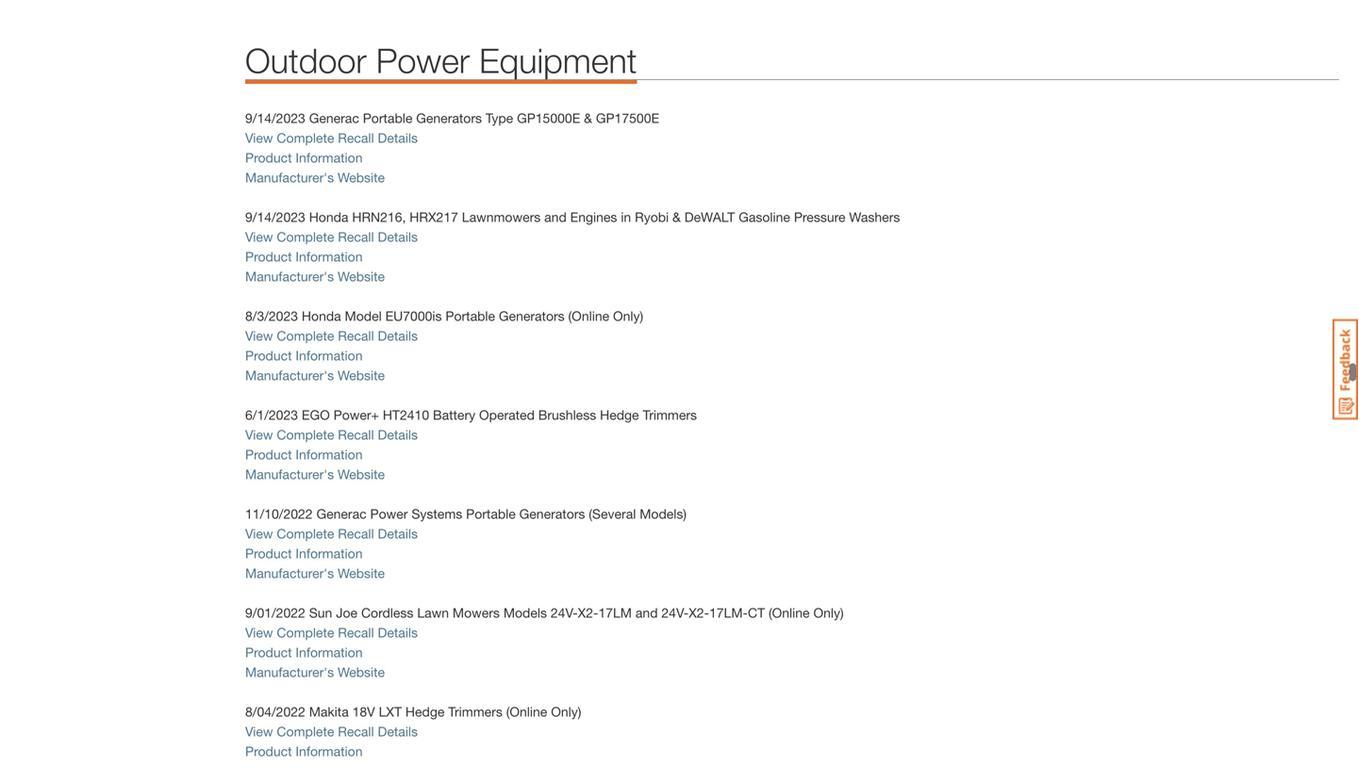 Task type: locate. For each thing, give the bounding box(es) containing it.
honda left model
[[302, 308, 341, 324]]

details down the hrn216,
[[378, 229, 418, 245]]

2 vertical spatial only)
[[551, 704, 581, 720]]

1 information from the top
[[296, 150, 363, 165]]

0 vertical spatial generators
[[416, 110, 482, 126]]

manufacturer's inside 11/10/2022 generac power systems portable generators (several models) view complete recall details product information manufacturer's website
[[245, 566, 334, 581]]

complete down outdoor
[[277, 130, 334, 146]]

1 vertical spatial generac
[[316, 506, 367, 522]]

complete inside 9/14/2023 generac portable generators type gp15000e & gp17500e view complete recall details product information manufacturer's website
[[277, 130, 334, 146]]

details
[[378, 130, 418, 146], [378, 229, 418, 245], [378, 328, 418, 344], [378, 427, 418, 443], [378, 526, 418, 542], [378, 625, 418, 641], [378, 724, 418, 740]]

2 24v- from the left
[[662, 605, 689, 621]]

1 vertical spatial power
[[370, 506, 408, 522]]

5 information from the top
[[296, 546, 363, 562]]

0 vertical spatial hedge
[[600, 407, 639, 423]]

(online inside 8/04/2022 makita 18v lxt hedge trimmers (online only) view complete recall details product information
[[506, 704, 547, 720]]

0 vertical spatial trimmers
[[643, 407, 697, 423]]

1 vertical spatial hedge
[[405, 704, 445, 720]]

hedge right "lxt"
[[405, 704, 445, 720]]

0 vertical spatial (online
[[568, 308, 609, 324]]

2 recall from the top
[[338, 229, 374, 245]]

view inside 6/1/2023 ego power+ ht2410 battery operated brushless hedge trimmers view complete recall details product information manufacturer's website
[[245, 427, 273, 443]]

1 website from the top
[[338, 170, 385, 185]]

information down "ego"
[[296, 447, 363, 463]]

0 horizontal spatial hedge
[[405, 704, 445, 720]]

information down model
[[296, 348, 363, 364]]

trimmers
[[643, 407, 697, 423], [448, 704, 503, 720]]

(several
[[589, 506, 636, 522]]

18v
[[352, 704, 375, 720]]

1 horizontal spatial trimmers
[[643, 407, 697, 423]]

5 recall from the top
[[338, 526, 374, 542]]

sun
[[309, 605, 332, 621]]

generac inside 11/10/2022 generac power systems portable generators (several models) view complete recall details product information manufacturer's website
[[316, 506, 367, 522]]

website inside 9/01/2022 sun joe cordless lawn mowers models 24v-x2-17lm and 24v-x2-17lm-ct (online only) view complete recall details product information manufacturer's website
[[338, 665, 385, 680]]

1 vertical spatial (online
[[769, 605, 810, 621]]

power
[[376, 40, 470, 80], [370, 506, 408, 522]]

view inside 9/01/2022 sun joe cordless lawn mowers models 24v-x2-17lm and 24v-x2-17lm-ct (online only) view complete recall details product information manufacturer's website
[[245, 625, 273, 641]]

9/14/2023 for 9/14/2023 honda hrn216, hrx217 lawnmowers and engines in ryobi & dewalt gasoline pressure washers view complete recall details product information manufacturer's website
[[245, 209, 305, 225]]

(online inside "8/3/2023 honda model eu7000is portable generators (online only) view complete recall details product information manufacturer's website"
[[568, 308, 609, 324]]

1 vertical spatial honda
[[302, 308, 341, 324]]

6 product information link from the top
[[245, 645, 363, 661]]

1 x2- from the left
[[578, 605, 598, 621]]

website inside 9/14/2023 generac portable generators type gp15000e & gp17500e view complete recall details product information manufacturer's website
[[338, 170, 385, 185]]

9/14/2023 inside 9/14/2023 generac portable generators type gp15000e & gp17500e view complete recall details product information manufacturer's website
[[245, 110, 305, 126]]

type
[[486, 110, 513, 126]]

portable inside 11/10/2022 generac power systems portable generators (several models) view complete recall details product information manufacturer's website
[[466, 506, 516, 522]]

details down the cordless on the left of page
[[378, 625, 418, 641]]

5 details from the top
[[378, 526, 418, 542]]

details down "lxt"
[[378, 724, 418, 740]]

11/10/2022 generac power systems portable generators (several models) view complete recall details product information manufacturer's website
[[245, 506, 687, 581]]

manufacturer's website link up "ego"
[[245, 368, 385, 383]]

8/04/2022 makita 18v lxt hedge trimmers (online only) view complete recall details product information
[[245, 704, 581, 760]]

complete down sun
[[277, 625, 334, 641]]

honda
[[309, 209, 348, 225], [302, 308, 341, 324]]

generators left type
[[416, 110, 482, 126]]

honda inside "8/3/2023 honda model eu7000is portable generators (online only) view complete recall details product information manufacturer's website"
[[302, 308, 341, 324]]

6 recall from the top
[[338, 625, 374, 641]]

(online
[[568, 308, 609, 324], [769, 605, 810, 621], [506, 704, 547, 720]]

view
[[245, 130, 273, 146], [245, 229, 273, 245], [245, 328, 273, 344], [245, 427, 273, 443], [245, 526, 273, 542], [245, 625, 273, 641], [245, 724, 273, 740]]

complete down 11/10/2022
[[277, 526, 334, 542]]

information inside "8/3/2023 honda model eu7000is portable generators (online only) view complete recall details product information manufacturer's website"
[[296, 348, 363, 364]]

makita
[[309, 704, 349, 720]]

power up 9/14/2023 generac portable generators type gp15000e & gp17500e view complete recall details product information manufacturer's website on the left top of the page
[[376, 40, 470, 80]]

trimmers inside 6/1/2023 ego power+ ht2410 battery operated brushless hedge trimmers view complete recall details product information manufacturer's website
[[643, 407, 697, 423]]

1 horizontal spatial and
[[636, 605, 658, 621]]

6 manufacturer's from the top
[[245, 665, 334, 680]]

(online down 9/01/2022 sun joe cordless lawn mowers models 24v-x2-17lm and 24v-x2-17lm-ct (online only) view complete recall details product information manufacturer's website
[[506, 704, 547, 720]]

1 vertical spatial generators
[[499, 308, 565, 324]]

recall inside 11/10/2022 generac power systems portable generators (several models) view complete recall details product information manufacturer's website
[[338, 526, 374, 542]]

2 9/14/2023 from the top
[[245, 209, 305, 225]]

24v- left 17lm-
[[662, 605, 689, 621]]

portable down outdoor power equipment
[[363, 110, 413, 126]]

models)
[[640, 506, 687, 522]]

6 view from the top
[[245, 625, 273, 641]]

generac down outdoor
[[309, 110, 359, 126]]

and left engines
[[544, 209, 567, 225]]

information inside 9/14/2023 honda hrn216, hrx217 lawnmowers and engines in ryobi & dewalt gasoline pressure washers view complete recall details product information manufacturer's website
[[296, 249, 363, 264]]

1 vertical spatial only)
[[813, 605, 844, 621]]

power left systems
[[370, 506, 408, 522]]

2 website from the top
[[338, 269, 385, 284]]

website up the hrn216,
[[338, 170, 385, 185]]

recall up joe
[[338, 526, 374, 542]]

information down the hrn216,
[[296, 249, 363, 264]]

0 horizontal spatial &
[[584, 110, 592, 126]]

4 product information link from the top
[[245, 447, 363, 463]]

view down 8/3/2023
[[245, 328, 273, 344]]

2 information from the top
[[296, 249, 363, 264]]

2 manufacturer's website link from the top
[[245, 269, 385, 284]]

and
[[544, 209, 567, 225], [636, 605, 658, 621]]

4 website from the top
[[338, 467, 385, 482]]

0 horizontal spatial x2-
[[578, 605, 598, 621]]

1 horizontal spatial 24v-
[[662, 605, 689, 621]]

3 details from the top
[[378, 328, 418, 344]]

in
[[621, 209, 631, 225]]

9/14/2023 for 9/14/2023 generac portable generators type gp15000e & gp17500e view complete recall details product information manufacturer's website
[[245, 110, 305, 126]]

manufacturer's website link up the makita
[[245, 665, 385, 680]]

1 vertical spatial portable
[[446, 308, 495, 324]]

0 horizontal spatial and
[[544, 209, 567, 225]]

17lm-
[[709, 605, 748, 621]]

0 vertical spatial power
[[376, 40, 470, 80]]

6 complete from the top
[[277, 625, 334, 641]]

2 manufacturer's from the top
[[245, 269, 334, 284]]

portable inside 9/14/2023 generac portable generators type gp15000e & gp17500e view complete recall details product information manufacturer's website
[[363, 110, 413, 126]]

generators down 9/14/2023 honda hrn216, hrx217 lawnmowers and engines in ryobi & dewalt gasoline pressure washers view complete recall details product information manufacturer's website
[[499, 308, 565, 324]]

0 vertical spatial only)
[[613, 308, 643, 324]]

portable
[[363, 110, 413, 126], [446, 308, 495, 324], [466, 506, 516, 522]]

details inside "8/3/2023 honda model eu7000is portable generators (online only) view complete recall details product information manufacturer's website"
[[378, 328, 418, 344]]

7 recall from the top
[[338, 724, 374, 740]]

information up sun
[[296, 546, 363, 562]]

product
[[245, 150, 292, 165], [245, 249, 292, 264], [245, 348, 292, 364], [245, 447, 292, 463], [245, 546, 292, 562], [245, 645, 292, 661], [245, 744, 292, 760]]

0 horizontal spatial trimmers
[[448, 704, 503, 720]]

dewalt
[[684, 209, 735, 225]]

0 vertical spatial and
[[544, 209, 567, 225]]

honda for 8/3/2023
[[302, 308, 341, 324]]

generators inside 9/14/2023 generac portable generators type gp15000e & gp17500e view complete recall details product information manufacturer's website
[[416, 110, 482, 126]]

recall down model
[[338, 328, 374, 344]]

manufacturer's website link up the hrn216,
[[245, 170, 385, 185]]

view complete recall details link down model
[[245, 328, 418, 344]]

complete down the makita
[[277, 724, 334, 740]]

5 manufacturer's from the top
[[245, 566, 334, 581]]

view down 6/1/2023 at bottom left
[[245, 427, 273, 443]]

3 manufacturer's from the top
[[245, 368, 334, 383]]

manufacturer's inside "8/3/2023 honda model eu7000is portable generators (online only) view complete recall details product information manufacturer's website"
[[245, 368, 334, 383]]

ct
[[748, 605, 765, 621]]

outdoor
[[245, 40, 367, 80]]

cordless
[[361, 605, 414, 621]]

1 complete from the top
[[277, 130, 334, 146]]

trimmers inside 8/04/2022 makita 18v lxt hedge trimmers (online only) view complete recall details product information
[[448, 704, 503, 720]]

product inside 11/10/2022 generac power systems portable generators (several models) view complete recall details product information manufacturer's website
[[245, 546, 292, 562]]

0 horizontal spatial 24v-
[[551, 605, 578, 621]]

manufacturer's inside 9/14/2023 generac portable generators type gp15000e & gp17500e view complete recall details product information manufacturer's website
[[245, 170, 334, 185]]

product information link
[[245, 150, 363, 165], [245, 249, 363, 264], [245, 348, 363, 364], [245, 447, 363, 463], [245, 546, 363, 562], [245, 645, 363, 661], [245, 744, 363, 760]]

generac right 11/10/2022
[[316, 506, 367, 522]]

details up the hrn216,
[[378, 130, 418, 146]]

4 complete from the top
[[277, 427, 334, 443]]

gp17500e
[[596, 110, 659, 126]]

power+
[[334, 407, 379, 423]]

generators inside 11/10/2022 generac power systems portable generators (several models) view complete recall details product information manufacturer's website
[[519, 506, 585, 522]]

website down the power+
[[338, 467, 385, 482]]

5 website from the top
[[338, 566, 385, 581]]

product inside 9/14/2023 honda hrn216, hrx217 lawnmowers and engines in ryobi & dewalt gasoline pressure washers view complete recall details product information manufacturer's website
[[245, 249, 292, 264]]

9/14/2023 inside 9/14/2023 honda hrn216, hrx217 lawnmowers and engines in ryobi & dewalt gasoline pressure washers view complete recall details product information manufacturer's website
[[245, 209, 305, 225]]

complete down "ego"
[[277, 427, 334, 443]]

complete down 8/3/2023
[[277, 328, 334, 344]]

4 view from the top
[[245, 427, 273, 443]]

recall down 18v
[[338, 724, 374, 740]]

ego
[[302, 407, 330, 423]]

recall inside 9/14/2023 generac portable generators type gp15000e & gp17500e view complete recall details product information manufacturer's website
[[338, 130, 374, 146]]

information down sun
[[296, 645, 363, 661]]

6 product from the top
[[245, 645, 292, 661]]

manufacturer's inside 9/14/2023 honda hrn216, hrx217 lawnmowers and engines in ryobi & dewalt gasoline pressure washers view complete recall details product information manufacturer's website
[[245, 269, 334, 284]]

only) down 9/01/2022 sun joe cordless lawn mowers models 24v-x2-17lm and 24v-x2-17lm-ct (online only) view complete recall details product information manufacturer's website
[[551, 704, 581, 720]]

engines
[[570, 209, 617, 225]]

lxt
[[379, 704, 402, 720]]

information
[[296, 150, 363, 165], [296, 249, 363, 264], [296, 348, 363, 364], [296, 447, 363, 463], [296, 546, 363, 562], [296, 645, 363, 661], [296, 744, 363, 760]]

manufacturer's inside 9/01/2022 sun joe cordless lawn mowers models 24v-x2-17lm and 24v-x2-17lm-ct (online only) view complete recall details product information manufacturer's website
[[245, 665, 334, 680]]

24v- right "models"
[[551, 605, 578, 621]]

3 view from the top
[[245, 328, 273, 344]]

1 horizontal spatial x2-
[[689, 605, 709, 621]]

generators inside "8/3/2023 honda model eu7000is portable generators (online only) view complete recall details product information manufacturer's website"
[[499, 308, 565, 324]]

only) for 8/04/2022 makita 18v lxt hedge trimmers (online only) view complete recall details product information
[[551, 704, 581, 720]]

0 horizontal spatial (online
[[506, 704, 547, 720]]

0 vertical spatial honda
[[309, 209, 348, 225]]

2 details from the top
[[378, 229, 418, 245]]

2 horizontal spatial (online
[[769, 605, 810, 621]]

7 complete from the top
[[277, 724, 334, 740]]

hrn216,
[[352, 209, 406, 225]]

(online for 8/04/2022 makita 18v lxt hedge trimmers (online only) view complete recall details product information
[[506, 704, 547, 720]]

0 vertical spatial &
[[584, 110, 592, 126]]

3 website from the top
[[338, 368, 385, 383]]

& inside 9/14/2023 generac portable generators type gp15000e & gp17500e view complete recall details product information manufacturer's website
[[584, 110, 592, 126]]

information inside 8/04/2022 makita 18v lxt hedge trimmers (online only) view complete recall details product information
[[296, 744, 363, 760]]

and right 17lm
[[636, 605, 658, 621]]

recall inside 9/01/2022 sun joe cordless lawn mowers models 24v-x2-17lm and 24v-x2-17lm-ct (online only) view complete recall details product information manufacturer's website
[[338, 625, 374, 641]]

hedge
[[600, 407, 639, 423], [405, 704, 445, 720]]

website inside 11/10/2022 generac power systems portable generators (several models) view complete recall details product information manufacturer's website
[[338, 566, 385, 581]]

recall down the power+
[[338, 427, 374, 443]]

4 product from the top
[[245, 447, 292, 463]]

models
[[503, 605, 547, 621]]

website up joe
[[338, 566, 385, 581]]

(online for 8/3/2023 honda model eu7000is portable generators (online only) view complete recall details product information manufacturer's website
[[568, 308, 609, 324]]

only) inside "8/3/2023 honda model eu7000is portable generators (online only) view complete recall details product information manufacturer's website"
[[613, 308, 643, 324]]

only)
[[613, 308, 643, 324], [813, 605, 844, 621], [551, 704, 581, 720]]

4 recall from the top
[[338, 427, 374, 443]]

information inside 6/1/2023 ego power+ ht2410 battery operated brushless hedge trimmers view complete recall details product information manufacturer's website
[[296, 447, 363, 463]]

1 horizontal spatial (online
[[568, 308, 609, 324]]

manufacturer's website link up 8/3/2023
[[245, 269, 385, 284]]

recall down the hrn216,
[[338, 229, 374, 245]]

3 information from the top
[[296, 348, 363, 364]]

portable for systems
[[466, 506, 516, 522]]

(online down 9/14/2023 honda hrn216, hrx217 lawnmowers and engines in ryobi & dewalt gasoline pressure washers view complete recall details product information manufacturer's website
[[568, 308, 609, 324]]

3 view complete recall details link from the top
[[245, 328, 418, 344]]

5 complete from the top
[[277, 526, 334, 542]]

0 vertical spatial generac
[[309, 110, 359, 126]]

3 recall from the top
[[338, 328, 374, 344]]

portable inside "8/3/2023 honda model eu7000is portable generators (online only) view complete recall details product information manufacturer's website"
[[446, 308, 495, 324]]

7 view from the top
[[245, 724, 273, 740]]

website up 18v
[[338, 665, 385, 680]]

view complete recall details link down 11/10/2022
[[245, 526, 418, 542]]

manufacturer's website link
[[245, 170, 385, 185], [245, 269, 385, 284], [245, 368, 385, 383], [245, 467, 385, 482], [245, 566, 385, 581], [245, 665, 385, 680]]

view complete recall details link down the hrn216,
[[245, 229, 418, 245]]

5 product from the top
[[245, 546, 292, 562]]

2 vertical spatial portable
[[466, 506, 516, 522]]

systems
[[412, 506, 462, 522]]

& right ryobi on the left top of page
[[673, 209, 681, 225]]

complete inside 11/10/2022 generac power systems portable generators (several models) view complete recall details product information manufacturer's website
[[277, 526, 334, 542]]

manufacturer's website link up sun
[[245, 566, 385, 581]]

view down 8/04/2022
[[245, 724, 273, 740]]

1 vertical spatial 9/14/2023
[[245, 209, 305, 225]]

portable right systems
[[466, 506, 516, 522]]

hedge right brushless
[[600, 407, 639, 423]]

recall
[[338, 130, 374, 146], [338, 229, 374, 245], [338, 328, 374, 344], [338, 427, 374, 443], [338, 526, 374, 542], [338, 625, 374, 641], [338, 724, 374, 740]]

view down 11/10/2022
[[245, 526, 273, 542]]

honda left the hrn216,
[[309, 209, 348, 225]]

6 details from the top
[[378, 625, 418, 641]]

outdoor power equipment
[[245, 40, 637, 80]]

view complete recall details link down sun
[[245, 625, 418, 641]]

generac for 11/10/2022
[[316, 506, 367, 522]]

1 product from the top
[[245, 150, 292, 165]]

7 product from the top
[[245, 744, 292, 760]]

2 vertical spatial (online
[[506, 704, 547, 720]]

1 9/14/2023 from the top
[[245, 110, 305, 126]]

details inside 8/04/2022 makita 18v lxt hedge trimmers (online only) view complete recall details product information
[[378, 724, 418, 740]]

recall up the hrn216,
[[338, 130, 374, 146]]

1 recall from the top
[[338, 130, 374, 146]]

x2- left ct at the bottom
[[689, 605, 709, 621]]

7 information from the top
[[296, 744, 363, 760]]

battery
[[433, 407, 475, 423]]

details down systems
[[378, 526, 418, 542]]

4 information from the top
[[296, 447, 363, 463]]

view down 9/01/2022
[[245, 625, 273, 641]]

view complete recall details link down the makita
[[245, 724, 418, 740]]

0 vertical spatial portable
[[363, 110, 413, 126]]

1 horizontal spatial only)
[[613, 308, 643, 324]]

manufacturer's inside 6/1/2023 ego power+ ht2410 battery operated brushless hedge trimmers view complete recall details product information manufacturer's website
[[245, 467, 334, 482]]

7 details from the top
[[378, 724, 418, 740]]

view up 8/3/2023
[[245, 229, 273, 245]]

generators for systems
[[519, 506, 585, 522]]

24v-
[[551, 605, 578, 621], [662, 605, 689, 621]]

1 manufacturer's from the top
[[245, 170, 334, 185]]

generators
[[416, 110, 482, 126], [499, 308, 565, 324], [519, 506, 585, 522]]

1 horizontal spatial &
[[673, 209, 681, 225]]

2 product from the top
[[245, 249, 292, 264]]

1 horizontal spatial hedge
[[600, 407, 639, 423]]

feedback link image
[[1333, 319, 1358, 421]]

6 information from the top
[[296, 645, 363, 661]]

4 manufacturer's from the top
[[245, 467, 334, 482]]

&
[[584, 110, 592, 126], [673, 209, 681, 225]]

2 complete from the top
[[277, 229, 334, 245]]

3 manufacturer's website link from the top
[[245, 368, 385, 383]]

2 horizontal spatial only)
[[813, 605, 844, 621]]

8/3/2023
[[245, 308, 298, 324]]

& left gp17500e
[[584, 110, 592, 126]]

only) inside 8/04/2022 makita 18v lxt hedge trimmers (online only) view complete recall details product information
[[551, 704, 581, 720]]

recall down joe
[[338, 625, 374, 641]]

only) inside 9/01/2022 sun joe cordless lawn mowers models 24v-x2-17lm and 24v-x2-17lm-ct (online only) view complete recall details product information manufacturer's website
[[813, 605, 844, 621]]

11/10/2022
[[245, 506, 313, 522]]

view complete recall details link down outdoor
[[245, 130, 418, 146]]

details down eu7000is
[[378, 328, 418, 344]]

website up the power+
[[338, 368, 385, 383]]

2 vertical spatial generators
[[519, 506, 585, 522]]

website up model
[[338, 269, 385, 284]]

6 view complete recall details link from the top
[[245, 625, 418, 641]]

2 view from the top
[[245, 229, 273, 245]]

x2- right "models"
[[578, 605, 598, 621]]

information down the makita
[[296, 744, 363, 760]]

portable right eu7000is
[[446, 308, 495, 324]]

information up the hrn216,
[[296, 150, 363, 165]]

1 vertical spatial and
[[636, 605, 658, 621]]

manufacturer's website link up 11/10/2022
[[245, 467, 385, 482]]

washers
[[849, 209, 900, 225]]

4 view complete recall details link from the top
[[245, 427, 418, 443]]

3 complete from the top
[[277, 328, 334, 344]]

view inside "8/3/2023 honda model eu7000is portable generators (online only) view complete recall details product information manufacturer's website"
[[245, 328, 273, 344]]

3 product from the top
[[245, 348, 292, 364]]

manufacturer's
[[245, 170, 334, 185], [245, 269, 334, 284], [245, 368, 334, 383], [245, 467, 334, 482], [245, 566, 334, 581], [245, 665, 334, 680]]

view complete recall details link
[[245, 130, 418, 146], [245, 229, 418, 245], [245, 328, 418, 344], [245, 427, 418, 443], [245, 526, 418, 542], [245, 625, 418, 641], [245, 724, 418, 740]]

0 vertical spatial 9/14/2023
[[245, 110, 305, 126]]

operated
[[479, 407, 535, 423]]

9/14/2023
[[245, 110, 305, 126], [245, 209, 305, 225]]

details down ht2410
[[378, 427, 418, 443]]

5 view from the top
[[245, 526, 273, 542]]

1 vertical spatial trimmers
[[448, 704, 503, 720]]

honda inside 9/14/2023 honda hrn216, hrx217 lawnmowers and engines in ryobi & dewalt gasoline pressure washers view complete recall details product information manufacturer's website
[[309, 209, 348, 225]]

view complete recall details link down "ego"
[[245, 427, 418, 443]]

only) right ct at the bottom
[[813, 605, 844, 621]]

complete up 8/3/2023
[[277, 229, 334, 245]]

details inside 9/14/2023 generac portable generators type gp15000e & gp17500e view complete recall details product information manufacturer's website
[[378, 130, 418, 146]]

4 details from the top
[[378, 427, 418, 443]]

7 product information link from the top
[[245, 744, 363, 760]]

(online right ct at the bottom
[[769, 605, 810, 621]]

9/01/2022 sun joe cordless lawn mowers models 24v-x2-17lm and 24v-x2-17lm-ct (online only) view complete recall details product information manufacturer's website
[[245, 605, 844, 680]]

1 view from the top
[[245, 130, 273, 146]]

complete inside 9/14/2023 honda hrn216, hrx217 lawnmowers and engines in ryobi & dewalt gasoline pressure washers view complete recall details product information manufacturer's website
[[277, 229, 334, 245]]

x2-
[[578, 605, 598, 621], [689, 605, 709, 621]]

only) down 9/14/2023 honda hrn216, hrx217 lawnmowers and engines in ryobi & dewalt gasoline pressure washers view complete recall details product information manufacturer's website
[[613, 308, 643, 324]]

1 vertical spatial &
[[673, 209, 681, 225]]

1 24v- from the left
[[551, 605, 578, 621]]

6/1/2023 ego power+ ht2410 battery operated brushless hedge trimmers view complete recall details product information manufacturer's website
[[245, 407, 697, 482]]

generac
[[309, 110, 359, 126], [316, 506, 367, 522]]

0 horizontal spatial only)
[[551, 704, 581, 720]]

website
[[338, 170, 385, 185], [338, 269, 385, 284], [338, 368, 385, 383], [338, 467, 385, 482], [338, 566, 385, 581], [338, 665, 385, 680]]

view down outdoor
[[245, 130, 273, 146]]

6 website from the top
[[338, 665, 385, 680]]

5 manufacturer's website link from the top
[[245, 566, 385, 581]]

generators left (several
[[519, 506, 585, 522]]

7 view complete recall details link from the top
[[245, 724, 418, 740]]

complete inside 8/04/2022 makita 18v lxt hedge trimmers (online only) view complete recall details product information
[[277, 724, 334, 740]]

recall inside 9/14/2023 honda hrn216, hrx217 lawnmowers and engines in ryobi & dewalt gasoline pressure washers view complete recall details product information manufacturer's website
[[338, 229, 374, 245]]

complete
[[277, 130, 334, 146], [277, 229, 334, 245], [277, 328, 334, 344], [277, 427, 334, 443], [277, 526, 334, 542], [277, 625, 334, 641], [277, 724, 334, 740]]

1 details from the top
[[378, 130, 418, 146]]

generac inside 9/14/2023 generac portable generators type gp15000e & gp17500e view complete recall details product information manufacturer's website
[[309, 110, 359, 126]]

8/3/2023 honda model eu7000is portable generators (online only) view complete recall details product information manufacturer's website
[[245, 308, 643, 383]]



Task type: vqa. For each thing, say whether or not it's contained in the screenshot.
seventh Product from the top
yes



Task type: describe. For each thing, give the bounding box(es) containing it.
complete inside 9/01/2022 sun joe cordless lawn mowers models 24v-x2-17lm and 24v-x2-17lm-ct (online only) view complete recall details product information manufacturer's website
[[277, 625, 334, 641]]

5 product information link from the top
[[245, 546, 363, 562]]

ryobi
[[635, 209, 669, 225]]

view inside 9/14/2023 generac portable generators type gp15000e & gp17500e view complete recall details product information manufacturer's website
[[245, 130, 273, 146]]

lawnmowers
[[462, 209, 541, 225]]

9/14/2023 generac portable generators type gp15000e & gp17500e view complete recall details product information manufacturer's website
[[245, 110, 659, 185]]

gp15000e
[[517, 110, 580, 126]]

8/04/2022
[[245, 704, 305, 720]]

honda for 9/14/2023
[[309, 209, 348, 225]]

3 product information link from the top
[[245, 348, 363, 364]]

view inside 11/10/2022 generac power systems portable generators (several models) view complete recall details product information manufacturer's website
[[245, 526, 273, 542]]

product inside 8/04/2022 makita 18v lxt hedge trimmers (online only) view complete recall details product information
[[245, 744, 292, 760]]

product inside 9/01/2022 sun joe cordless lawn mowers models 24v-x2-17lm and 24v-x2-17lm-ct (online only) view complete recall details product information manufacturer's website
[[245, 645, 292, 661]]

view inside 8/04/2022 makita 18v lxt hedge trimmers (online only) view complete recall details product information
[[245, 724, 273, 740]]

gasoline
[[739, 209, 790, 225]]

1 product information link from the top
[[245, 150, 363, 165]]

hedge inside 8/04/2022 makita 18v lxt hedge trimmers (online only) view complete recall details product information
[[405, 704, 445, 720]]

and inside 9/01/2022 sun joe cordless lawn mowers models 24v-x2-17lm and 24v-x2-17lm-ct (online only) view complete recall details product information manufacturer's website
[[636, 605, 658, 621]]

information inside 9/14/2023 generac portable generators type gp15000e & gp17500e view complete recall details product information manufacturer's website
[[296, 150, 363, 165]]

17lm
[[598, 605, 632, 621]]

joe
[[336, 605, 358, 621]]

hrx217
[[410, 209, 458, 225]]

pressure
[[794, 209, 846, 225]]

eu7000is
[[385, 308, 442, 324]]

hedge inside 6/1/2023 ego power+ ht2410 battery operated brushless hedge trimmers view complete recall details product information manufacturer's website
[[600, 407, 639, 423]]

website inside 9/14/2023 honda hrn216, hrx217 lawnmowers and engines in ryobi & dewalt gasoline pressure washers view complete recall details product information manufacturer's website
[[338, 269, 385, 284]]

5 view complete recall details link from the top
[[245, 526, 418, 542]]

generators for eu7000is
[[499, 308, 565, 324]]

recall inside 6/1/2023 ego power+ ht2410 battery operated brushless hedge trimmers view complete recall details product information manufacturer's website
[[338, 427, 374, 443]]

9/01/2022
[[245, 605, 305, 621]]

power inside 11/10/2022 generac power systems portable generators (several models) view complete recall details product information manufacturer's website
[[370, 506, 408, 522]]

mowers
[[453, 605, 500, 621]]

information inside 11/10/2022 generac power systems portable generators (several models) view complete recall details product information manufacturer's website
[[296, 546, 363, 562]]

2 view complete recall details link from the top
[[245, 229, 418, 245]]

portable for eu7000is
[[446, 308, 495, 324]]

details inside 11/10/2022 generac power systems portable generators (several models) view complete recall details product information manufacturer's website
[[378, 526, 418, 542]]

product inside 9/14/2023 generac portable generators type gp15000e & gp17500e view complete recall details product information manufacturer's website
[[245, 150, 292, 165]]

website inside "8/3/2023 honda model eu7000is portable generators (online only) view complete recall details product information manufacturer's website"
[[338, 368, 385, 383]]

view inside 9/14/2023 honda hrn216, hrx217 lawnmowers and engines in ryobi & dewalt gasoline pressure washers view complete recall details product information manufacturer's website
[[245, 229, 273, 245]]

and inside 9/14/2023 honda hrn216, hrx217 lawnmowers and engines in ryobi & dewalt gasoline pressure washers view complete recall details product information manufacturer's website
[[544, 209, 567, 225]]

equipment
[[479, 40, 637, 80]]

complete inside 6/1/2023 ego power+ ht2410 battery operated brushless hedge trimmers view complete recall details product information manufacturer's website
[[277, 427, 334, 443]]

4 manufacturer's website link from the top
[[245, 467, 385, 482]]

& inside 9/14/2023 honda hrn216, hrx217 lawnmowers and engines in ryobi & dewalt gasoline pressure washers view complete recall details product information manufacturer's website
[[673, 209, 681, 225]]

details inside 6/1/2023 ego power+ ht2410 battery operated brushless hedge trimmers view complete recall details product information manufacturer's website
[[378, 427, 418, 443]]

model
[[345, 308, 382, 324]]

website inside 6/1/2023 ego power+ ht2410 battery operated brushless hedge trimmers view complete recall details product information manufacturer's website
[[338, 467, 385, 482]]

information inside 9/01/2022 sun joe cordless lawn mowers models 24v-x2-17lm and 24v-x2-17lm-ct (online only) view complete recall details product information manufacturer's website
[[296, 645, 363, 661]]

only) for 8/3/2023 honda model eu7000is portable generators (online only) view complete recall details product information manufacturer's website
[[613, 308, 643, 324]]

6/1/2023
[[245, 407, 298, 423]]

product inside 6/1/2023 ego power+ ht2410 battery operated brushless hedge trimmers view complete recall details product information manufacturer's website
[[245, 447, 292, 463]]

9/14/2023 honda hrn216, hrx217 lawnmowers and engines in ryobi & dewalt gasoline pressure washers view complete recall details product information manufacturer's website
[[245, 209, 900, 284]]

ht2410
[[383, 407, 429, 423]]

recall inside 8/04/2022 makita 18v lxt hedge trimmers (online only) view complete recall details product information
[[338, 724, 374, 740]]

complete inside "8/3/2023 honda model eu7000is portable generators (online only) view complete recall details product information manufacturer's website"
[[277, 328, 334, 344]]

2 x2- from the left
[[689, 605, 709, 621]]

1 manufacturer's website link from the top
[[245, 170, 385, 185]]

(online inside 9/01/2022 sun joe cordless lawn mowers models 24v-x2-17lm and 24v-x2-17lm-ct (online only) view complete recall details product information manufacturer's website
[[769, 605, 810, 621]]

6 manufacturer's website link from the top
[[245, 665, 385, 680]]

2 product information link from the top
[[245, 249, 363, 264]]

details inside 9/01/2022 sun joe cordless lawn mowers models 24v-x2-17lm and 24v-x2-17lm-ct (online only) view complete recall details product information manufacturer's website
[[378, 625, 418, 641]]

1 view complete recall details link from the top
[[245, 130, 418, 146]]

brushless
[[538, 407, 596, 423]]

product inside "8/3/2023 honda model eu7000is portable generators (online only) view complete recall details product information manufacturer's website"
[[245, 348, 292, 364]]

details inside 9/14/2023 honda hrn216, hrx217 lawnmowers and engines in ryobi & dewalt gasoline pressure washers view complete recall details product information manufacturer's website
[[378, 229, 418, 245]]

lawn
[[417, 605, 449, 621]]

recall inside "8/3/2023 honda model eu7000is portable generators (online only) view complete recall details product information manufacturer's website"
[[338, 328, 374, 344]]

generac for 9/14/2023
[[309, 110, 359, 126]]



